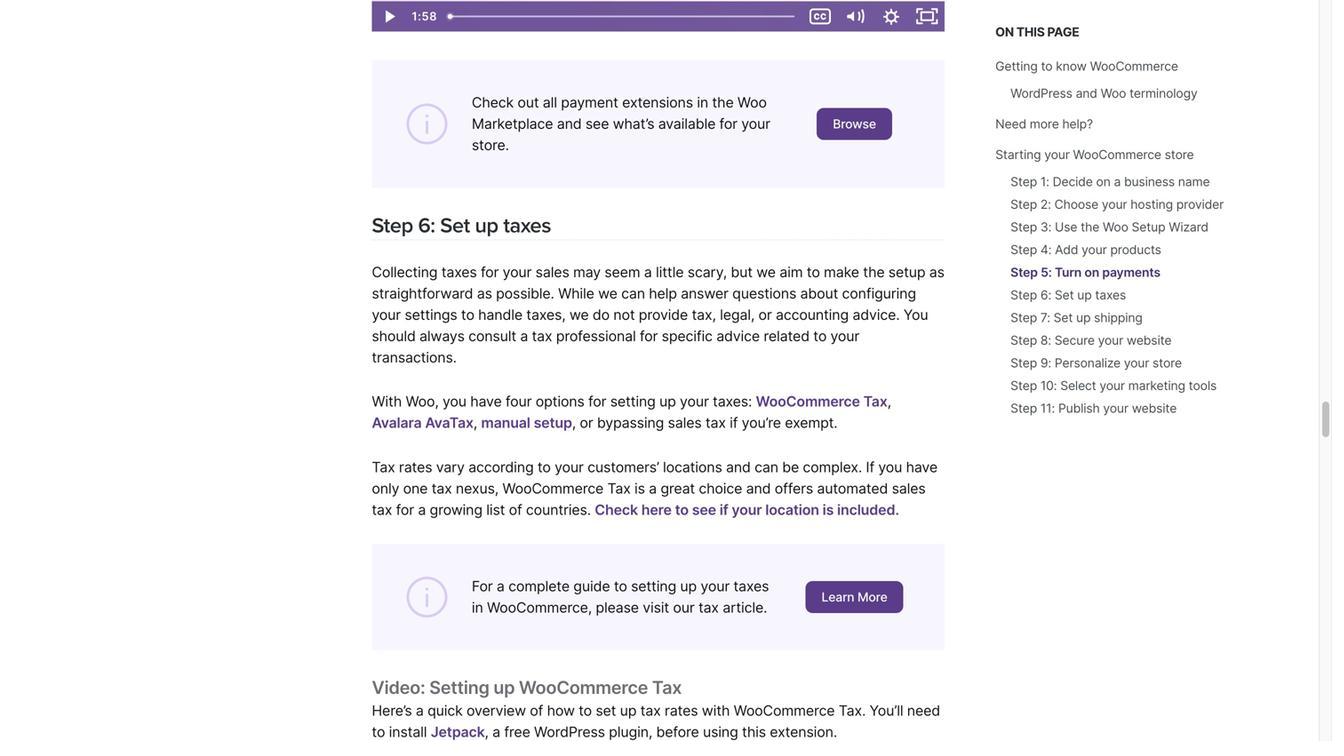 Task type: locate. For each thing, give the bounding box(es) containing it.
a inside here's a quick overview of how to set up tax rates with woocommerce tax. you'll need to install
[[416, 702, 424, 719]]

the
[[712, 94, 734, 111], [1081, 220, 1100, 235], [863, 263, 885, 281]]

browse link
[[817, 108, 892, 140]]

questions
[[733, 285, 797, 302]]

up up plugin, on the left of the page
[[620, 702, 637, 719]]

0 vertical spatial on
[[1096, 174, 1111, 189]]

up inside here's a quick overview of how to set up tax rates with woocommerce tax. you'll need to install
[[620, 702, 637, 719]]

to inside tax rates vary according to your customers' locations and can be complex. if you have only one tax nexus, woocommerce tax is a great choice and offers automated sales tax for a growing list of countries.
[[538, 459, 551, 476]]

1 vertical spatial this
[[742, 723, 766, 741]]

1 horizontal spatial rates
[[665, 702, 698, 719]]

1 horizontal spatial in
[[697, 94, 708, 111]]

step 3: use the woo setup wizard link
[[1011, 220, 1209, 235]]

name
[[1178, 174, 1210, 189]]

can left be
[[755, 459, 778, 476]]

1 vertical spatial step 6: set up taxes link
[[1011, 288, 1126, 303]]

wordpress and woo terminology
[[1011, 86, 1198, 101]]

great
[[661, 480, 695, 497]]

jetpack link
[[431, 723, 485, 741]]

0 horizontal spatial this
[[742, 723, 766, 741]]

included.
[[837, 501, 899, 519]]

visit
[[643, 599, 669, 616]]

learn
[[822, 590, 855, 605]]

you
[[443, 393, 467, 410], [878, 459, 902, 476]]

on
[[1096, 174, 1111, 189], [1085, 265, 1100, 280]]

1 horizontal spatial if
[[730, 414, 738, 432]]

1 horizontal spatial or
[[759, 306, 772, 323]]

0 vertical spatial have
[[470, 393, 502, 410]]

0 horizontal spatial in
[[472, 599, 483, 616]]

video: setting up woocommerce tax
[[372, 677, 682, 699]]

check up marketplace
[[472, 94, 514, 111]]

can
[[621, 285, 645, 302], [755, 459, 778, 476]]

0 vertical spatial see
[[586, 115, 609, 133]]

setting
[[610, 393, 656, 410], [631, 578, 676, 595]]

know
[[1056, 59, 1087, 74]]

countries.
[[526, 501, 591, 519]]

, down advice.
[[888, 393, 891, 410]]

woocommerce up set
[[519, 677, 648, 699]]

up
[[475, 213, 498, 239], [1077, 288, 1092, 303], [1076, 310, 1091, 325], [660, 393, 676, 410], [680, 578, 697, 595], [494, 677, 515, 699], [620, 702, 637, 719]]

0 horizontal spatial check
[[472, 94, 514, 111]]

1 horizontal spatial check
[[595, 501, 638, 519]]

as
[[930, 263, 945, 281], [477, 285, 492, 302]]

if down choice
[[720, 501, 728, 519]]

sales up locations
[[668, 414, 702, 432]]

settings
[[405, 306, 457, 323]]

setup inside collecting taxes for your sales may seem a little scary, but we aim to make the setup as straightforward as possible. while we can help answer questions about configuring your settings to handle taxes, we do not provide tax, legal, or accounting advice. you should always consult a tax professional for specific advice related to your transactions.
[[889, 263, 926, 281]]

1 horizontal spatial setup
[[889, 263, 926, 281]]

1 horizontal spatial as
[[930, 263, 945, 281]]

to left "know"
[[1041, 59, 1053, 74]]

0 vertical spatial in
[[697, 94, 708, 111]]

0 horizontal spatial can
[[621, 285, 645, 302]]

6: down 5:
[[1041, 288, 1052, 303]]

have up manual
[[470, 393, 502, 410]]

1 vertical spatial website
[[1132, 401, 1177, 416]]

sales inside collecting taxes for your sales may seem a little scary, but we aim to make the setup as straightforward as possible. while we can help answer questions about configuring your settings to handle taxes, we do not provide tax, legal, or accounting advice. you should always consult a tax professional for specific advice related to your transactions.
[[536, 263, 569, 281]]

the up available
[[712, 94, 734, 111]]

need more help? link
[[996, 116, 1093, 132]]

what's
[[613, 115, 655, 133]]

plugin,
[[609, 723, 653, 741]]

complete
[[508, 578, 570, 595]]

0 vertical spatial sales
[[536, 263, 569, 281]]

6: inside step 1: decide on a business name step 2: choose your hosting provider step 3: use the woo setup wizard step 4: add your products step 5: turn on payments step 6: set up taxes step 7: set up shipping step 8: secure your website step 9: personalize your store step 10: select your marketing tools step 11: publish your website
[[1041, 288, 1052, 303]]

step 1: decide on a business name link
[[1011, 174, 1210, 189]]

1 vertical spatial setup
[[534, 414, 572, 432]]

woo,
[[406, 393, 439, 410]]

step 8: secure your website link
[[1011, 333, 1172, 348]]

shipping
[[1094, 310, 1143, 325]]

sales inside with woo, you have four options for setting up your taxes: woocommerce tax , avalara avatax , manual setup , or bypassing sales tax if you're exempt.
[[668, 414, 702, 432]]

0 horizontal spatial is
[[635, 480, 645, 497]]

a left free
[[493, 723, 500, 741]]

0 horizontal spatial rates
[[399, 459, 432, 476]]

we up do
[[598, 285, 618, 302]]

woo inside step 1: decide on a business name step 2: choose your hosting provider step 3: use the woo setup wizard step 4: add your products step 5: turn on payments step 6: set up taxes step 7: set up shipping step 8: secure your website step 9: personalize your store step 10: select your marketing tools step 11: publish your website
[[1103, 220, 1129, 235]]

getting to know woocommerce link
[[996, 59, 1178, 74]]

2 horizontal spatial the
[[1081, 220, 1100, 235]]

step 9: personalize your store link
[[1011, 356, 1182, 371]]

1 vertical spatial of
[[530, 702, 543, 719]]

1 vertical spatial you
[[878, 459, 902, 476]]

we
[[757, 263, 776, 281], [598, 285, 618, 302], [570, 306, 589, 323]]

0 vertical spatial if
[[730, 414, 738, 432]]

or down options in the left of the page
[[580, 414, 593, 432]]

list
[[486, 501, 505, 519]]

up down step 5: turn on payments link
[[1077, 288, 1092, 303]]

0 vertical spatial rates
[[399, 459, 432, 476]]

seem
[[605, 263, 640, 281]]

tax
[[532, 327, 552, 345], [706, 414, 726, 432], [432, 480, 452, 497], [372, 501, 392, 519], [699, 599, 719, 616], [641, 702, 661, 719]]

up up possible.
[[475, 213, 498, 239]]

1 vertical spatial sales
[[668, 414, 702, 432]]

in inside for a complete guide to setting up your taxes in woocommerce, please visit our tax article.
[[472, 599, 483, 616]]

setting up payments image
[[372, 0, 945, 32], [372, 0, 945, 32]]

legal,
[[720, 306, 755, 323]]

tax down 'taxes,'
[[532, 327, 552, 345]]

1 vertical spatial check
[[595, 501, 638, 519]]

you up 'avatax'
[[443, 393, 467, 410]]

for right options in the left of the page
[[588, 393, 607, 410]]

learn more link
[[806, 581, 904, 613]]

getting
[[996, 59, 1038, 74]]

to down great
[[675, 501, 689, 519]]

1 vertical spatial in
[[472, 599, 483, 616]]

1 vertical spatial is
[[823, 501, 834, 519]]

choice
[[699, 480, 742, 497]]

, down overview
[[485, 723, 489, 741]]

if down the taxes: on the bottom right
[[730, 414, 738, 432]]

tax up jetpack , a free wordpress plugin, before using this extension.
[[641, 702, 661, 719]]

a right for
[[497, 578, 505, 595]]

6: up collecting
[[418, 213, 435, 239]]

1 vertical spatial wordpress
[[534, 723, 605, 741]]

tax down the taxes: on the bottom right
[[706, 414, 726, 432]]

step 6: set up taxes link down turn
[[1011, 288, 1126, 303]]

setting up bypassing
[[610, 393, 656, 410]]

your down the step 9: personalize your store link
[[1100, 378, 1125, 393]]

or inside collecting taxes for your sales may seem a little scary, but we aim to make the setup as straightforward as possible. while we can help answer questions about configuring your settings to handle taxes, we do not provide tax, legal, or accounting advice. you should always consult a tax professional for specific advice related to your transactions.
[[759, 306, 772, 323]]

0 vertical spatial check
[[472, 94, 514, 111]]

2 vertical spatial sales
[[892, 480, 926, 497]]

0 horizontal spatial the
[[712, 94, 734, 111]]

1 vertical spatial the
[[1081, 220, 1100, 235]]

sales
[[536, 263, 569, 281], [668, 414, 702, 432], [892, 480, 926, 497]]

your left the taxes: on the bottom right
[[680, 393, 709, 410]]

the up configuring
[[863, 263, 885, 281]]

1 horizontal spatial we
[[598, 285, 618, 302]]

1 vertical spatial if
[[720, 501, 728, 519]]

check left here
[[595, 501, 638, 519]]

0 horizontal spatial 6:
[[418, 213, 435, 239]]

step 2: choose your hosting provider link
[[1011, 197, 1224, 212]]

your up countries.
[[555, 459, 584, 476]]

0 horizontal spatial have
[[470, 393, 502, 410]]

2 vertical spatial we
[[570, 306, 589, 323]]

wordpress up "need more help?"
[[1011, 86, 1073, 101]]

10:
[[1041, 378, 1057, 393]]

manual
[[481, 414, 530, 432]]

this right using
[[742, 723, 766, 741]]

set
[[440, 213, 470, 239], [1055, 288, 1074, 303], [1054, 310, 1073, 325]]

a up the install
[[416, 702, 424, 719]]

your up marketing
[[1124, 356, 1149, 371]]

a left little
[[644, 263, 652, 281]]

website down marketing
[[1132, 401, 1177, 416]]

0 horizontal spatial you
[[443, 393, 467, 410]]

jetpack , a free wordpress plugin, before using this extension.
[[431, 723, 837, 741]]

woocommerce inside with woo, you have four options for setting up your taxes: woocommerce tax , avalara avatax , manual setup , or bypassing sales tax if you're exempt.
[[756, 393, 860, 410]]

step 1: decide on a business name step 2: choose your hosting provider step 3: use the woo setup wizard step 4: add your products step 5: turn on payments step 6: set up taxes step 7: set up shipping step 8: secure your website step 9: personalize your store step 10: select your marketing tools step 11: publish your website
[[1011, 174, 1224, 416]]

configuring
[[842, 285, 916, 302]]

tax right our on the right of the page
[[699, 599, 719, 616]]

article.
[[723, 599, 767, 616]]

0 vertical spatial setting
[[610, 393, 656, 410]]

is down automated
[[823, 501, 834, 519]]

help
[[649, 285, 677, 302]]

a inside step 1: decide on a business name step 2: choose your hosting provider step 3: use the woo setup wizard step 4: add your products step 5: turn on payments step 6: set up taxes step 7: set up shipping step 8: secure your website step 9: personalize your store step 10: select your marketing tools step 11: publish your website
[[1114, 174, 1121, 189]]

check
[[472, 94, 514, 111], [595, 501, 638, 519]]

tax up if
[[864, 393, 888, 410]]

2 horizontal spatial we
[[757, 263, 776, 281]]

use
[[1055, 220, 1078, 235]]

if
[[730, 414, 738, 432], [720, 501, 728, 519]]

1 horizontal spatial see
[[692, 501, 716, 519]]

1 horizontal spatial you
[[878, 459, 902, 476]]

choose
[[1055, 197, 1099, 212]]

0 vertical spatial wordpress
[[1011, 86, 1073, 101]]

1 horizontal spatial 6:
[[1041, 288, 1052, 303]]

wordpress down "how"
[[534, 723, 605, 741]]

your down step 1: decide on a business name link
[[1102, 197, 1127, 212]]

about
[[800, 285, 838, 302]]

0 vertical spatial setup
[[889, 263, 926, 281]]

0 vertical spatial is
[[635, 480, 645, 497]]

up up our on the right of the page
[[680, 578, 697, 595]]

the inside collecting taxes for your sales may seem a little scary, but we aim to make the setup as straightforward as possible. while we can help answer questions about configuring your settings to handle taxes, we do not provide tax, legal, or accounting advice. you should always consult a tax professional for specific advice related to your transactions.
[[863, 263, 885, 281]]

0 horizontal spatial step 6: set up taxes link
[[372, 213, 551, 239]]

1 vertical spatial or
[[580, 414, 593, 432]]

woocommerce up step 1: decide on a business name link
[[1073, 147, 1162, 162]]

taxes up shipping
[[1095, 288, 1126, 303]]

1 vertical spatial rates
[[665, 702, 698, 719]]

is inside tax rates vary according to your customers' locations and can be complex. if you have only one tax nexus, woocommerce tax is a great choice and offers automated sales tax for a growing list of countries.
[[635, 480, 645, 497]]

getting to know woocommerce
[[996, 59, 1178, 74]]

a down 'taxes,'
[[520, 327, 528, 345]]

1 vertical spatial have
[[906, 459, 938, 476]]

setup up configuring
[[889, 263, 926, 281]]

rates up one
[[399, 459, 432, 476]]

step 10: select your marketing tools link
[[1011, 378, 1217, 393]]

you inside with woo, you have four options for setting up your taxes: woocommerce tax , avalara avatax , manual setup , or bypassing sales tax if you're exempt.
[[443, 393, 467, 410]]

sales up included.
[[892, 480, 926, 497]]

tax inside here's a quick overview of how to set up tax rates with woocommerce tax. you'll need to install
[[641, 702, 661, 719]]

and
[[1076, 86, 1098, 101], [557, 115, 582, 133], [726, 459, 751, 476], [746, 480, 771, 497]]

0 horizontal spatial of
[[509, 501, 522, 519]]

we up questions
[[757, 263, 776, 281]]

0 horizontal spatial wordpress
[[534, 723, 605, 741]]

decide
[[1053, 174, 1093, 189]]

1 horizontal spatial have
[[906, 459, 938, 476]]

rates up before
[[665, 702, 698, 719]]

terminology
[[1130, 86, 1198, 101]]

2 horizontal spatial sales
[[892, 480, 926, 497]]

you right if
[[878, 459, 902, 476]]

0 horizontal spatial setup
[[534, 414, 572, 432]]

the up step 4: add your products link
[[1081, 220, 1100, 235]]

is down customers'
[[635, 480, 645, 497]]

professional
[[556, 327, 636, 345]]

taxes inside collecting taxes for your sales may seem a little scary, but we aim to make the setup as straightforward as possible. while we can help answer questions about configuring your settings to handle taxes, we do not provide tax, legal, or accounting advice. you should always consult a tax professional for specific advice related to your transactions.
[[441, 263, 477, 281]]

0 vertical spatial you
[[443, 393, 467, 410]]

for inside tax rates vary according to your customers' locations and can be complex. if you have only one tax nexus, woocommerce tax is a great choice and offers automated sales tax for a growing list of countries.
[[396, 501, 414, 519]]

0 vertical spatial of
[[509, 501, 522, 519]]

sales inside tax rates vary according to your customers' locations and can be complex. if you have only one tax nexus, woocommerce tax is a great choice and offers automated sales tax for a growing list of countries.
[[892, 480, 926, 497]]

always
[[420, 327, 465, 345]]

sales up while
[[536, 263, 569, 281]]

check inside the check out all payment extensions in the woo marketplace and see what's available for your store.
[[472, 94, 514, 111]]

woocommerce up extension.
[[734, 702, 835, 719]]

and up choice
[[726, 459, 751, 476]]

0 vertical spatial or
[[759, 306, 772, 323]]

have right if
[[906, 459, 938, 476]]

woocommerce up terminology
[[1090, 59, 1178, 74]]

see
[[586, 115, 609, 133], [692, 501, 716, 519]]

check here to see if your location is included.
[[595, 501, 899, 519]]

0 horizontal spatial or
[[580, 414, 593, 432]]

0 horizontal spatial if
[[720, 501, 728, 519]]

step 6: set up taxes link up collecting
[[372, 213, 551, 239]]

1 horizontal spatial the
[[863, 263, 885, 281]]

1 horizontal spatial of
[[530, 702, 543, 719]]

advice.
[[853, 306, 900, 323]]

tools
[[1189, 378, 1217, 393]]

complex.
[[803, 459, 862, 476]]

of inside here's a quick overview of how to set up tax rates with woocommerce tax. you'll need to install
[[530, 702, 543, 719]]

exempt.
[[785, 414, 838, 432]]

setup
[[1132, 220, 1166, 235]]

1 vertical spatial store
[[1153, 356, 1182, 371]]

0 horizontal spatial sales
[[536, 263, 569, 281]]

0 horizontal spatial as
[[477, 285, 492, 302]]

1 vertical spatial setting
[[631, 578, 676, 595]]

0 vertical spatial the
[[712, 94, 734, 111]]

business
[[1124, 174, 1175, 189]]

learn more
[[822, 590, 888, 605]]

see inside the check out all payment extensions in the woo marketplace and see what's available for your store.
[[586, 115, 609, 133]]

can up not
[[621, 285, 645, 302]]

we down while
[[570, 306, 589, 323]]

if inside with woo, you have four options for setting up your taxes: woocommerce tax , avalara avatax , manual setup , or bypassing sales tax if you're exempt.
[[730, 414, 738, 432]]

of right "list"
[[509, 501, 522, 519]]

your down step 10: select your marketing tools 'link'
[[1103, 401, 1129, 416]]

on down step 4: add your products link
[[1085, 265, 1100, 280]]

to right aim
[[807, 263, 820, 281]]

0 horizontal spatial see
[[586, 115, 609, 133]]

taxes up possible.
[[503, 213, 551, 239]]

1 vertical spatial we
[[598, 285, 618, 302]]

see down payment
[[586, 115, 609, 133]]

1 vertical spatial 6:
[[1041, 288, 1052, 303]]

up inside with woo, you have four options for setting up your taxes: woocommerce tax , avalara avatax , manual setup , or bypassing sales tax if you're exempt.
[[660, 393, 676, 410]]

the inside step 1: decide on a business name step 2: choose your hosting provider step 3: use the woo setup wizard step 4: add your products step 5: turn on payments step 6: set up taxes step 7: set up shipping step 8: secure your website step 9: personalize your store step 10: select your marketing tools step 11: publish your website
[[1081, 220, 1100, 235]]

if
[[866, 459, 875, 476]]

your down choice
[[732, 501, 762, 519]]

your up "article."
[[701, 578, 730, 595]]

in up available
[[697, 94, 708, 111]]

all
[[543, 94, 557, 111]]

1 horizontal spatial is
[[823, 501, 834, 519]]

locations
[[663, 459, 722, 476]]

2 vertical spatial the
[[863, 263, 885, 281]]

0 vertical spatial can
[[621, 285, 645, 302]]

check for check out all payment extensions in the woo marketplace and see what's available for your store.
[[472, 94, 514, 111]]

to down accounting
[[814, 327, 827, 345]]

starting your woocommerce store
[[996, 147, 1194, 162]]

you'll
[[870, 702, 903, 719]]

1 horizontal spatial this
[[1017, 24, 1045, 40]]

0 vertical spatial step 6: set up taxes link
[[372, 213, 551, 239]]

a inside for a complete guide to setting up your taxes in woocommerce, please visit our tax article.
[[497, 578, 505, 595]]

woocommerce up countries.
[[503, 480, 604, 497]]

1 horizontal spatial can
[[755, 459, 778, 476]]

woocommerce up exempt. in the bottom of the page
[[756, 393, 860, 410]]

1 vertical spatial can
[[755, 459, 778, 476]]

for up possible.
[[481, 263, 499, 281]]

store up marketing
[[1153, 356, 1182, 371]]

tax inside collecting taxes for your sales may seem a little scary, but we aim to make the setup as straightforward as possible. while we can help answer questions about configuring your settings to handle taxes, we do not provide tax, legal, or accounting advice. you should always consult a tax professional for specific advice related to your transactions.
[[532, 327, 552, 345]]

need
[[907, 702, 940, 719]]

tax
[[864, 393, 888, 410], [372, 459, 395, 476], [608, 480, 631, 497], [652, 677, 682, 699]]

1 horizontal spatial sales
[[668, 414, 702, 432]]

for
[[720, 115, 738, 133], [481, 263, 499, 281], [640, 327, 658, 345], [588, 393, 607, 410], [396, 501, 414, 519]]

website down shipping
[[1127, 333, 1172, 348]]

woocommerce,
[[487, 599, 592, 616]]

0 vertical spatial 6:
[[418, 213, 435, 239]]

a up step 2: choose your hosting provider link
[[1114, 174, 1121, 189]]

your up should
[[372, 306, 401, 323]]

see down choice
[[692, 501, 716, 519]]

taxes up straightforward at the top of the page
[[441, 263, 477, 281]]

2:
[[1041, 197, 1051, 212]]

have inside with woo, you have four options for setting up your taxes: woocommerce tax , avalara avatax , manual setup , or bypassing sales tax if you're exempt.
[[470, 393, 502, 410]]

and down all
[[557, 115, 582, 133]]



Task type: describe. For each thing, give the bounding box(es) containing it.
avalara
[[372, 414, 422, 432]]

jetpack
[[431, 723, 485, 741]]

add
[[1055, 242, 1079, 257]]

taxes,
[[526, 306, 566, 323]]

check here to see if your location is included. link
[[595, 501, 899, 519]]

personalize
[[1055, 356, 1121, 371]]

store inside step 1: decide on a business name step 2: choose your hosting provider step 3: use the woo setup wizard step 4: add your products step 5: turn on payments step 6: set up taxes step 7: set up shipping step 8: secure your website step 9: personalize your store step 10: select your marketing tools step 11: publish your website
[[1153, 356, 1182, 371]]

and down getting to know woocommerce link in the top right of the page
[[1076, 86, 1098, 101]]

1 horizontal spatial step 6: set up taxes link
[[1011, 288, 1126, 303]]

publish
[[1059, 401, 1100, 416]]

tax inside with woo, you have four options for setting up your taxes: woocommerce tax , avalara avatax , manual setup , or bypassing sales tax if you're exempt.
[[706, 414, 726, 432]]

your up step 5: turn on payments link
[[1082, 242, 1107, 257]]

your up possible.
[[503, 263, 532, 281]]

extension.
[[770, 723, 837, 741]]

with woo, you have four options for setting up your taxes: woocommerce tax , avalara avatax , manual setup , or bypassing sales tax if you're exempt.
[[372, 393, 891, 432]]

, left manual
[[474, 414, 477, 432]]

while
[[558, 285, 594, 302]]

specific
[[662, 327, 713, 345]]

your down shipping
[[1098, 333, 1124, 348]]

a up here
[[649, 480, 657, 497]]

your inside with woo, you have four options for setting up your taxes: woocommerce tax , avalara avatax , manual setup , or bypassing sales tax if you're exempt.
[[680, 393, 709, 410]]

payments
[[1102, 265, 1161, 280]]

according
[[469, 459, 534, 476]]

0 vertical spatial this
[[1017, 24, 1045, 40]]

manual setup link
[[481, 414, 572, 432]]

video:
[[372, 677, 425, 699]]

have inside tax rates vary according to your customers' locations and can be complex. if you have only one tax nexus, woocommerce tax is a great choice and offers automated sales tax for a growing list of countries.
[[906, 459, 938, 476]]

rates inside here's a quick overview of how to set up tax rates with woocommerce tax. you'll need to install
[[665, 702, 698, 719]]

wizard
[[1169, 220, 1209, 235]]

0 horizontal spatial we
[[570, 306, 589, 323]]

secure
[[1055, 333, 1095, 348]]

of inside tax rates vary according to your customers' locations and can be complex. if you have only one tax nexus, woocommerce tax is a great choice and offers automated sales tax for a growing list of countries.
[[509, 501, 522, 519]]

how
[[547, 702, 575, 719]]

aim
[[780, 263, 803, 281]]

tax inside for a complete guide to setting up your taxes in woocommerce, please visit our tax article.
[[699, 599, 719, 616]]

more
[[858, 590, 888, 605]]

help?
[[1063, 116, 1093, 132]]

tax rates vary according to your customers' locations and can be complex. if you have only one tax nexus, woocommerce tax is a great choice and offers automated sales tax for a growing list of countries.
[[372, 459, 938, 519]]

one
[[403, 480, 428, 497]]

setting inside with woo, you have four options for setting up your taxes: woocommerce tax , avalara avatax , manual setup , or bypassing sales tax if you're exempt.
[[610, 393, 656, 410]]

consult
[[468, 327, 516, 345]]

setup inside with woo, you have four options for setting up your taxes: woocommerce tax , avalara avatax , manual setup , or bypassing sales tax if you're exempt.
[[534, 414, 572, 432]]

customers'
[[588, 459, 659, 476]]

woo inside the check out all payment extensions in the woo marketplace and see what's available for your store.
[[738, 94, 767, 111]]

collecting taxes for your sales may seem a little scary, but we aim to make the setup as straightforward as possible. while we can help answer questions about configuring your settings to handle taxes, we do not provide tax, legal, or accounting advice. you should always consult a tax professional for specific advice related to your transactions.
[[372, 263, 945, 366]]

2 vertical spatial set
[[1054, 310, 1073, 325]]

should
[[372, 327, 416, 345]]

0 vertical spatial as
[[930, 263, 945, 281]]

quick
[[428, 702, 463, 719]]

or inside with woo, you have four options for setting up your taxes: woocommerce tax , avalara avatax , manual setup , or bypassing sales tax if you're exempt.
[[580, 414, 593, 432]]

offers
[[775, 480, 813, 497]]

for a complete guide to setting up your taxes in woocommerce, please visit our tax article.
[[472, 578, 769, 616]]

can inside tax rates vary according to your customers' locations and can be complex. if you have only one tax nexus, woocommerce tax is a great choice and offers automated sales tax for a growing list of countries.
[[755, 459, 778, 476]]

with
[[702, 702, 730, 719]]

related
[[764, 327, 810, 345]]

a down one
[[418, 501, 426, 519]]

products
[[1111, 242, 1162, 257]]

guide
[[574, 578, 610, 595]]

but
[[731, 263, 753, 281]]

your inside tax rates vary according to your customers' locations and can be complex. if you have only one tax nexus, woocommerce tax is a great choice and offers automated sales tax for a growing list of countries.
[[555, 459, 584, 476]]

check out all payment extensions in the woo marketplace and see what's available for your store.
[[472, 94, 771, 154]]

tax.
[[839, 702, 866, 719]]

for inside with woo, you have four options for setting up your taxes: woocommerce tax , avalara avatax , manual setup , or bypassing sales tax if you're exempt.
[[588, 393, 607, 410]]

and up check here to see if your location is included. link on the bottom of the page
[[746, 480, 771, 497]]

here's a quick overview of how to set up tax rates with woocommerce tax. you'll need to install
[[372, 702, 940, 741]]

0 vertical spatial store
[[1165, 147, 1194, 162]]

provider
[[1177, 197, 1224, 212]]

1 horizontal spatial wordpress
[[1011, 86, 1073, 101]]

woocommerce inside here's a quick overview of how to set up tax rates with woocommerce tax. you'll need to install
[[734, 702, 835, 719]]

handle
[[478, 306, 523, 323]]

tax down only
[[372, 501, 392, 519]]

up inside for a complete guide to setting up your taxes in woocommerce, please visit our tax article.
[[680, 578, 697, 595]]

1 vertical spatial as
[[477, 285, 492, 302]]

woocommerce inside tax rates vary according to your customers' locations and can be complex. if you have only one tax nexus, woocommerce tax is a great choice and offers automated sales tax for a growing list of countries.
[[503, 480, 604, 497]]

to left set
[[579, 702, 592, 719]]

set
[[596, 702, 616, 719]]

tax up here's a quick overview of how to set up tax rates with woocommerce tax. you'll need to install
[[652, 677, 682, 699]]

out
[[518, 94, 539, 111]]

setting inside for a complete guide to setting up your taxes in woocommerce, please visit our tax article.
[[631, 578, 676, 595]]

the inside the check out all payment extensions in the woo marketplace and see what's available for your store.
[[712, 94, 734, 111]]

marketing
[[1128, 378, 1186, 393]]

location
[[765, 501, 819, 519]]

you're
[[742, 414, 781, 432]]

transactions.
[[372, 349, 457, 366]]

taxes inside step 1: decide on a business name step 2: choose your hosting provider step 3: use the woo setup wizard step 4: add your products step 5: turn on payments step 6: set up taxes step 7: set up shipping step 8: secure your website step 9: personalize your store step 10: select your marketing tools step 11: publish your website
[[1095, 288, 1126, 303]]

for inside the check out all payment extensions in the woo marketplace and see what's available for your store.
[[720, 115, 738, 133]]

to up consult in the top left of the page
[[461, 306, 474, 323]]

to down the here's
[[372, 723, 385, 741]]

video element
[[372, 0, 945, 32]]

may
[[573, 263, 601, 281]]

check for check here to see if your location is included.
[[595, 501, 638, 519]]

step 7: set up shipping link
[[1011, 310, 1143, 325]]

our
[[673, 599, 695, 616]]

here's
[[372, 702, 412, 719]]

to inside for a complete guide to setting up your taxes in woocommerce, please visit our tax article.
[[614, 578, 627, 595]]

for down provide
[[640, 327, 658, 345]]

step 11: publish your website link
[[1011, 401, 1177, 416]]

0 vertical spatial we
[[757, 263, 776, 281]]

your inside the check out all payment extensions in the woo marketplace and see what's available for your store.
[[741, 115, 771, 133]]

store.
[[472, 137, 509, 154]]

in inside the check out all payment extensions in the woo marketplace and see what's available for your store.
[[697, 94, 708, 111]]

tax down customers'
[[608, 480, 631, 497]]

0 vertical spatial set
[[440, 213, 470, 239]]

for
[[472, 578, 493, 595]]

, down options in the left of the page
[[572, 414, 576, 432]]

can inside collecting taxes for your sales may seem a little scary, but we aim to make the setup as straightforward as possible. while we can help answer questions about configuring your settings to handle taxes, we do not provide tax, legal, or accounting advice. you should always consult a tax professional for specific advice related to your transactions.
[[621, 285, 645, 302]]

advice
[[717, 327, 760, 345]]

up up overview
[[494, 677, 515, 699]]

hosting
[[1131, 197, 1173, 212]]

do
[[593, 306, 610, 323]]

tax inside with woo, you have four options for setting up your taxes: woocommerce tax , avalara avatax , manual setup , or bypassing sales tax if you're exempt.
[[864, 393, 888, 410]]

1 vertical spatial see
[[692, 501, 716, 519]]

with
[[372, 393, 402, 410]]

on this page
[[996, 24, 1080, 40]]

please
[[596, 599, 639, 616]]

11:
[[1041, 401, 1055, 416]]

you inside tax rates vary according to your customers' locations and can be complex. if you have only one tax nexus, woocommerce tax is a great choice and offers automated sales tax for a growing list of countries.
[[878, 459, 902, 476]]

need more help?
[[996, 116, 1093, 132]]

your up 1:
[[1045, 147, 1070, 162]]

tax down vary
[[432, 480, 452, 497]]

step 4: add your products link
[[1011, 242, 1162, 257]]

rates inside tax rates vary according to your customers' locations and can be complex. if you have only one tax nexus, woocommerce tax is a great choice and offers automated sales tax for a growing list of countries.
[[399, 459, 432, 476]]

starting
[[996, 147, 1041, 162]]

nexus,
[[456, 480, 499, 497]]

taxes inside for a complete guide to setting up your taxes in woocommerce, please visit our tax article.
[[734, 578, 769, 595]]

marketplace
[[472, 115, 553, 133]]

scary,
[[688, 263, 727, 281]]

tax up only
[[372, 459, 395, 476]]

1 vertical spatial on
[[1085, 265, 1100, 280]]

up up step 8: secure your website link
[[1076, 310, 1091, 325]]

your down advice.
[[831, 327, 860, 345]]

automated
[[817, 480, 888, 497]]

avatax
[[425, 414, 474, 432]]

answer
[[681, 285, 729, 302]]

and inside the check out all payment extensions in the woo marketplace and see what's available for your store.
[[557, 115, 582, 133]]

your inside for a complete guide to setting up your taxes in woocommerce, please visit our tax article.
[[701, 578, 730, 595]]

step 5: turn on payments link
[[1011, 265, 1161, 280]]

8:
[[1041, 333, 1051, 348]]

1 vertical spatial set
[[1055, 288, 1074, 303]]

0 vertical spatial website
[[1127, 333, 1172, 348]]



Task type: vqa. For each thing, say whether or not it's contained in the screenshot.
Toys
no



